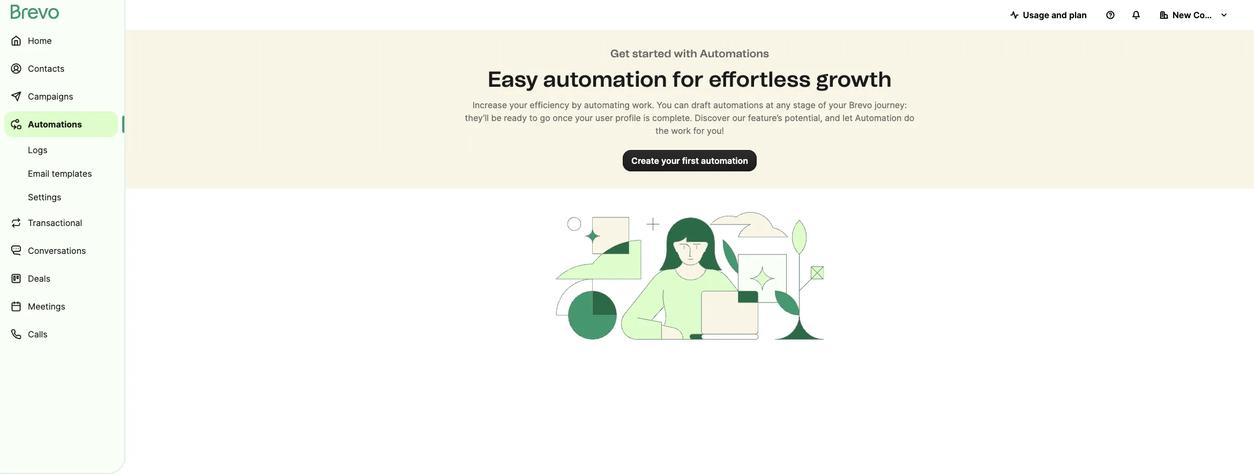 Task type: vqa. For each thing, say whether or not it's contained in the screenshot.
the Contacts
yes



Task type: describe. For each thing, give the bounding box(es) containing it.
they'll
[[465, 113, 489, 123]]

deals
[[28, 273, 50, 284]]

campaigns link
[[4, 84, 118, 109]]

automations
[[714, 100, 764, 110]]

journey:
[[875, 100, 907, 110]]

started
[[632, 47, 671, 60]]

increase your efficiency by automating work. you can draft automations at any stage of your brevo journey: they'll be ready to go once your user profile is complete. discover our feature's potential, and let automation do the work for you!
[[465, 100, 915, 136]]

transactional link
[[4, 210, 118, 236]]

ready
[[504, 113, 527, 123]]

growth
[[816, 66, 892, 92]]

create your first automation
[[632, 155, 748, 166]]

settings link
[[4, 187, 118, 208]]

your right of
[[829, 100, 847, 110]]

create your first automation button
[[623, 150, 757, 172]]

our
[[733, 113, 746, 123]]

automations link
[[4, 112, 118, 137]]

profile
[[616, 113, 641, 123]]

at
[[766, 100, 774, 110]]

company
[[1194, 10, 1233, 20]]

contacts link
[[4, 56, 118, 81]]

meetings link
[[4, 294, 118, 320]]

usage
[[1023, 10, 1050, 20]]

create
[[632, 155, 659, 166]]

for inside the increase your efficiency by automating work. you can draft automations at any stage of your brevo journey: they'll be ready to go once your user profile is complete. discover our feature's potential, and let automation do the work for you!
[[694, 125, 705, 136]]

by
[[572, 100, 582, 110]]

once
[[553, 113, 573, 123]]

easy automation for effortless growth
[[488, 66, 892, 92]]

email templates link
[[4, 163, 118, 184]]

discover
[[695, 113, 730, 123]]

new company button
[[1152, 4, 1237, 26]]

logs link
[[4, 139, 118, 161]]

brevo
[[849, 100, 872, 110]]

draft
[[692, 100, 711, 110]]

meetings
[[28, 301, 65, 312]]

your up ready
[[510, 100, 527, 110]]

campaigns
[[28, 91, 73, 102]]

and inside 'button'
[[1052, 10, 1067, 20]]

get started with automations
[[611, 47, 769, 60]]

be
[[491, 113, 502, 123]]

you!
[[707, 125, 724, 136]]

settings
[[28, 192, 61, 203]]

work.
[[632, 100, 655, 110]]

your down 'by'
[[575, 113, 593, 123]]

complete.
[[652, 113, 693, 123]]

let
[[843, 113, 853, 123]]

email templates
[[28, 168, 92, 179]]

1 horizontal spatial automations
[[700, 47, 769, 60]]



Task type: locate. For each thing, give the bounding box(es) containing it.
0 vertical spatial for
[[673, 66, 704, 92]]

feature's
[[748, 113, 783, 123]]

increase
[[473, 100, 507, 110]]

plan
[[1070, 10, 1087, 20]]

new company
[[1173, 10, 1233, 20]]

0 horizontal spatial automations
[[28, 119, 82, 130]]

calls
[[28, 329, 48, 340]]

first
[[682, 155, 699, 166]]

for left you!
[[694, 125, 705, 136]]

and
[[1052, 10, 1067, 20], [825, 113, 840, 123]]

calls link
[[4, 322, 118, 347]]

automations up effortless
[[700, 47, 769, 60]]

automation
[[855, 113, 902, 123]]

stage
[[793, 100, 816, 110]]

1 vertical spatial automations
[[28, 119, 82, 130]]

contacts
[[28, 63, 65, 74]]

conversations
[[28, 246, 86, 256]]

do
[[904, 113, 915, 123]]

automation up automating
[[543, 66, 667, 92]]

of
[[818, 100, 827, 110]]

email
[[28, 168, 49, 179]]

new
[[1173, 10, 1192, 20]]

with
[[674, 47, 698, 60]]

your
[[510, 100, 527, 110], [829, 100, 847, 110], [575, 113, 593, 123], [662, 155, 680, 166]]

your left first
[[662, 155, 680, 166]]

0 horizontal spatial and
[[825, 113, 840, 123]]

0 vertical spatial automations
[[700, 47, 769, 60]]

automations
[[700, 47, 769, 60], [28, 119, 82, 130]]

go
[[540, 113, 550, 123]]

any
[[776, 100, 791, 110]]

and left let
[[825, 113, 840, 123]]

the
[[656, 125, 669, 136]]

automations up logs link
[[28, 119, 82, 130]]

efficiency
[[530, 100, 570, 110]]

is
[[644, 113, 650, 123]]

potential,
[[785, 113, 823, 123]]

1 vertical spatial and
[[825, 113, 840, 123]]

0 vertical spatial automation
[[543, 66, 667, 92]]

1 vertical spatial for
[[694, 125, 705, 136]]

can
[[675, 100, 689, 110]]

logs
[[28, 145, 48, 155]]

1 horizontal spatial and
[[1052, 10, 1067, 20]]

you
[[657, 100, 672, 110]]

1 vertical spatial automation
[[701, 155, 748, 166]]

and left "plan"
[[1052, 10, 1067, 20]]

usage and plan button
[[1002, 4, 1096, 26]]

usage and plan
[[1023, 10, 1087, 20]]

get
[[611, 47, 630, 60]]

templates
[[52, 168, 92, 179]]

0 vertical spatial and
[[1052, 10, 1067, 20]]

effortless
[[709, 66, 811, 92]]

easy
[[488, 66, 538, 92]]

to
[[530, 113, 538, 123]]

home
[[28, 35, 52, 46]]

conversations link
[[4, 238, 118, 264]]

your inside button
[[662, 155, 680, 166]]

home link
[[4, 28, 118, 54]]

automation down you!
[[701, 155, 748, 166]]

deals link
[[4, 266, 118, 292]]

transactional
[[28, 218, 82, 228]]

automation inside button
[[701, 155, 748, 166]]

automation
[[543, 66, 667, 92], [701, 155, 748, 166]]

work
[[671, 125, 691, 136]]

and inside the increase your efficiency by automating work. you can draft automations at any stage of your brevo journey: they'll be ready to go once your user profile is complete. discover our feature's potential, and let automation do the work for you!
[[825, 113, 840, 123]]

automating
[[584, 100, 630, 110]]

1 horizontal spatial automation
[[701, 155, 748, 166]]

0 horizontal spatial automation
[[543, 66, 667, 92]]

user
[[596, 113, 613, 123]]

for
[[673, 66, 704, 92], [694, 125, 705, 136]]

for down get started with automations at the top of page
[[673, 66, 704, 92]]

automations inside automations link
[[28, 119, 82, 130]]



